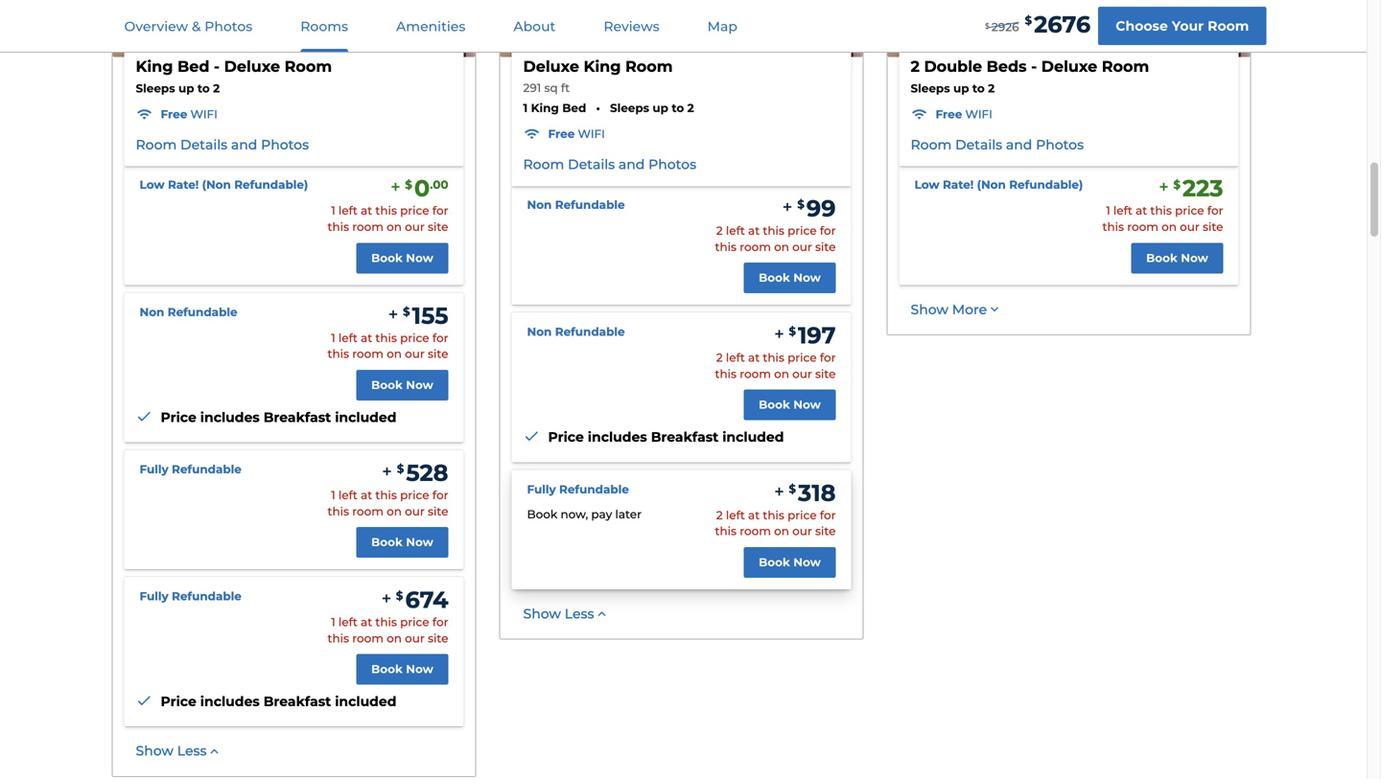 Task type: locate. For each thing, give the bounding box(es) containing it.
photos
[[205, 18, 253, 35], [261, 136, 309, 153], [1036, 136, 1084, 153], [649, 156, 697, 173]]

rate! for 0
[[168, 178, 199, 192]]

less for the bottommost show less button
[[177, 744, 207, 760]]

up inside 'king bed - deluxe room sleeps up to 2'
[[178, 81, 194, 95]]

0 vertical spatial 2 left at this price for this room on our site
[[715, 224, 836, 254]]

0 vertical spatial non
[[527, 198, 552, 212]]

now down $ 318
[[794, 556, 821, 570]]

book now button
[[356, 243, 448, 274], [1132, 243, 1224, 274], [744, 263, 836, 294], [356, 370, 448, 401], [744, 390, 836, 421], [356, 528, 448, 558], [744, 548, 836, 578], [356, 655, 448, 686]]

2 deluxe from the left
[[523, 57, 579, 76]]

now down $ 155
[[406, 378, 434, 392]]

included
[[335, 409, 397, 426], [723, 429, 784, 446], [335, 694, 397, 711]]

2
[[911, 57, 920, 76], [213, 81, 220, 95], [988, 81, 995, 95], [687, 101, 694, 115], [716, 224, 723, 238], [716, 351, 723, 365], [716, 509, 723, 523]]

up down photo carousel region
[[653, 101, 669, 115]]

wifi
[[190, 107, 218, 121], [966, 107, 993, 121], [578, 127, 605, 141]]

2 rate! from the left
[[943, 178, 974, 192]]

book now down $ 674
[[371, 663, 434, 677]]

site down 674
[[428, 632, 448, 646]]

fully refundable button for 528
[[140, 462, 242, 478]]

deluxe right bed at the top of page
[[224, 57, 280, 76]]

breakfast
[[264, 409, 331, 426], [651, 429, 719, 446], [264, 694, 331, 711]]

1 left at this price for this room on our site
[[328, 204, 448, 234], [1103, 204, 1224, 234], [328, 331, 448, 361], [328, 489, 448, 519], [328, 616, 448, 646]]

book now button for 318
[[744, 548, 836, 578]]

on for 318
[[774, 525, 789, 539]]

2 horizontal spatial show
[[911, 301, 949, 318]]

king down reviews button
[[584, 57, 621, 76]]

1 horizontal spatial low
[[915, 178, 940, 192]]

price for 528
[[161, 409, 196, 426]]

sleeps down overview
[[136, 81, 175, 95]]

for down 674
[[432, 616, 448, 630]]

2 vertical spatial non refundable button
[[527, 324, 625, 340]]

room details and photos
[[136, 136, 309, 153], [911, 136, 1084, 153], [523, 156, 697, 173]]

at for 674
[[361, 616, 372, 630]]

on for 197
[[774, 367, 789, 381]]

room details and photos button for 99
[[523, 155, 697, 174]]

3 deluxe from the left
[[1042, 57, 1098, 76]]

0 horizontal spatial show less
[[136, 744, 207, 760]]

$ left 674
[[396, 590, 403, 604]]

$ inside $ 318
[[789, 482, 796, 496]]

book now down $ 197
[[759, 398, 821, 412]]

0 vertical spatial fully refundable
[[140, 463, 242, 477]]

non refundable for 197
[[527, 325, 625, 339]]

$ left 2926
[[985, 21, 990, 30]]

0 horizontal spatial (non
[[202, 178, 231, 192]]

fully refundable
[[140, 463, 242, 477], [527, 483, 629, 497], [140, 590, 242, 604]]

1 horizontal spatial to
[[672, 101, 684, 115]]

1 deluxe from the left
[[224, 57, 280, 76]]

book now button down $ 197
[[744, 390, 836, 421]]

$ left 0
[[405, 178, 412, 192]]

to inside 'king bed - deluxe room sleeps up to 2'
[[197, 81, 210, 95]]

our down $ 197
[[793, 367, 812, 381]]

2 horizontal spatial room details and photos
[[911, 136, 1084, 153]]

image #1 image for 223
[[888, 0, 1250, 57]]

more
[[952, 301, 987, 318]]

room details and photos button down 2 double beds - deluxe room sleeps up to 2
[[911, 136, 1084, 154]]

now down $ 197
[[794, 398, 821, 412]]

1 left at this price for this room on our site down $ 155
[[328, 331, 448, 361]]

free wifi down 'double'
[[936, 107, 993, 121]]

book now, pay later
[[527, 508, 642, 522]]

0 vertical spatial non refundable
[[527, 198, 625, 212]]

deluxe up the "sq" at the left
[[523, 57, 579, 76]]

price for 318
[[788, 509, 817, 523]]

book for 99
[[759, 271, 790, 285]]

choose your room
[[1116, 18, 1250, 34]]

0 horizontal spatial to
[[197, 81, 210, 95]]

0 horizontal spatial wifi
[[190, 107, 218, 121]]

price down $ 155
[[400, 331, 429, 345]]

$ inside $ 197
[[789, 325, 796, 339]]

2 refundable) from the left
[[1009, 178, 1083, 192]]

$ 2926 $ 2676
[[985, 11, 1091, 38]]

0 vertical spatial fully refundable button
[[140, 462, 242, 478]]

1 horizontal spatial (non
[[977, 178, 1006, 192]]

now
[[406, 251, 434, 265], [1181, 251, 1209, 265], [794, 271, 821, 285], [406, 378, 434, 392], [794, 398, 821, 412], [406, 536, 434, 550], [794, 556, 821, 570], [406, 663, 434, 677]]

price down "$ 99"
[[788, 224, 817, 238]]

up
[[178, 81, 194, 95], [954, 81, 969, 95], [653, 101, 669, 115]]

price down $ 318
[[788, 509, 817, 523]]

- right beds in the top of the page
[[1031, 57, 1037, 76]]

amenities
[[396, 18, 466, 35]]

0 horizontal spatial king
[[136, 57, 173, 76]]

0 horizontal spatial up
[[178, 81, 194, 95]]

2 vertical spatial fully refundable
[[140, 590, 242, 604]]

0 horizontal spatial image #1 image
[[113, 0, 475, 57]]

non refundable
[[527, 198, 625, 212], [140, 305, 237, 319], [527, 325, 625, 339]]

tab list
[[100, 0, 762, 52]]

for for 155
[[432, 331, 448, 345]]

to
[[197, 81, 210, 95], [973, 81, 985, 95], [672, 101, 684, 115]]

674
[[405, 587, 448, 614]]

0 horizontal spatial show less button
[[136, 743, 222, 762]]

book now
[[371, 251, 434, 265], [1146, 251, 1209, 265], [759, 271, 821, 285], [371, 378, 434, 392], [759, 398, 821, 412], [371, 536, 434, 550], [759, 556, 821, 570], [371, 663, 434, 677]]

1 vertical spatial non
[[140, 305, 164, 319]]

2 left at this price for this room on our site down $ 197
[[715, 351, 836, 381]]

book now up $ 197
[[759, 271, 821, 285]]

0 horizontal spatial low
[[140, 178, 165, 192]]

non refundable button for 99
[[527, 197, 625, 213]]

fully refundable for 528
[[140, 463, 242, 477]]

2 inside deluxe king room 291 sq ft 1 king bed   •   sleeps up to 2
[[687, 101, 694, 115]]

refundable for 528
[[172, 463, 242, 477]]

$ inside "$ 0 . 00"
[[405, 178, 412, 192]]

.
[[430, 178, 433, 192]]

$ 528
[[397, 459, 448, 487]]

2 left at this price for this room on our site down "$ 99"
[[715, 224, 836, 254]]

non for 155
[[140, 305, 164, 319]]

room details and photos button
[[136, 136, 309, 154], [911, 136, 1084, 154], [523, 155, 697, 174]]

for for 318
[[820, 509, 836, 523]]

details for 155
[[180, 136, 227, 153]]

1 left at this price for this room on our site down $ 223
[[1103, 204, 1224, 234]]

and
[[231, 136, 257, 153], [1006, 136, 1033, 153], [619, 156, 645, 173]]

0 horizontal spatial refundable)
[[234, 178, 308, 192]]

fully
[[140, 463, 168, 477], [527, 483, 556, 497], [140, 590, 168, 604]]

1 horizontal spatial refundable)
[[1009, 178, 1083, 192]]

low
[[140, 178, 165, 192], [915, 178, 940, 192]]

king left bed at the top of page
[[136, 57, 173, 76]]

1 vertical spatial show less button
[[136, 743, 222, 762]]

book
[[371, 251, 403, 265], [1146, 251, 1178, 265], [759, 271, 790, 285], [371, 378, 403, 392], [759, 398, 790, 412], [527, 508, 558, 522], [371, 536, 403, 550], [759, 556, 790, 570], [371, 663, 403, 677]]

site for 155
[[428, 347, 448, 361]]

1 low rate! (non refundable) button from the left
[[140, 177, 308, 193]]

and down 'king bed - deluxe room sleeps up to 2'
[[231, 136, 257, 153]]

book now down $ 318
[[759, 556, 821, 570]]

amenities button
[[373, 1, 489, 52]]

free down bed at the top of page
[[161, 107, 187, 121]]

less for the rightmost show less button
[[565, 606, 594, 622]]

room inside 'king bed - deluxe room sleeps up to 2'
[[285, 57, 332, 76]]

deluxe
[[224, 57, 280, 76], [523, 57, 579, 76], [1042, 57, 1098, 76]]

wifi down 'king bed - deluxe room sleeps up to 2'
[[190, 107, 218, 121]]

2 horizontal spatial deluxe
[[1042, 57, 1098, 76]]

book now for 99
[[759, 271, 821, 285]]

to inside 2 double beds - deluxe room sleeps up to 2
[[973, 81, 985, 95]]

$
[[1025, 14, 1032, 27], [985, 21, 990, 30], [405, 178, 412, 192], [1174, 178, 1181, 192], [797, 198, 805, 212], [403, 305, 410, 319], [789, 325, 796, 339], [397, 462, 404, 476], [789, 482, 796, 496], [396, 590, 403, 604]]

$ left 318
[[789, 482, 796, 496]]

1 refundable) from the left
[[234, 178, 308, 192]]

includes
[[200, 409, 260, 426], [588, 429, 647, 446], [200, 694, 260, 711]]

1 image #1 image from the left
[[113, 0, 475, 57]]

0 horizontal spatial room details and photos
[[136, 136, 309, 153]]

2 inside 'king bed - deluxe room sleeps up to 2'
[[213, 81, 220, 95]]

book now button up $ 197
[[744, 263, 836, 294]]

2 sleeps from the left
[[911, 81, 950, 95]]

room
[[352, 220, 384, 234], [1127, 220, 1159, 234], [740, 240, 771, 254], [352, 347, 384, 361], [740, 367, 771, 381], [352, 505, 384, 519], [740, 525, 771, 539], [352, 632, 384, 646]]

your
[[1172, 18, 1204, 34]]

details down 'king bed - deluxe room sleeps up to 2'
[[180, 136, 227, 153]]

free down 'double'
[[936, 107, 962, 121]]

$ inside $ 155
[[403, 305, 410, 319]]

0 horizontal spatial rate!
[[168, 178, 199, 192]]

site down 99
[[815, 240, 836, 254]]

our for 528
[[405, 505, 425, 519]]

room details and photos button down deluxe king room 291 sq ft 1 king bed   •   sleeps up to 2
[[523, 155, 697, 174]]

now,
[[561, 508, 588, 522]]

0 vertical spatial less
[[565, 606, 594, 622]]

1 horizontal spatial wifi
[[578, 127, 605, 141]]

low for 0
[[140, 178, 165, 192]]

1 vertical spatial non refundable
[[140, 305, 237, 319]]

1 horizontal spatial deluxe
[[523, 57, 579, 76]]

rate!
[[168, 178, 199, 192], [943, 178, 974, 192]]

refundable for 99
[[555, 198, 625, 212]]

low rate! (non refundable) for 0
[[140, 178, 308, 192]]

0 vertical spatial show less
[[523, 606, 594, 622]]

and down deluxe king room 291 sq ft 1 king bed   •   sleeps up to 2
[[619, 156, 645, 173]]

1 left at this price for this room on our site down $ 674
[[328, 616, 448, 646]]

price down $ 674
[[400, 616, 429, 630]]

at for 155
[[361, 331, 372, 345]]

room for 528
[[352, 505, 384, 519]]

now for 674
[[406, 663, 434, 677]]

our down $ 155
[[405, 347, 425, 361]]

room details and photos down 'king bed - deluxe room sleeps up to 2'
[[136, 136, 309, 153]]

free wifi down bed at the top of page
[[161, 107, 218, 121]]

for down 318
[[820, 509, 836, 523]]

for down the 155
[[432, 331, 448, 345]]

free for 197
[[548, 127, 575, 141]]

1 horizontal spatial low rate! (non refundable) button
[[915, 177, 1083, 193]]

0 vertical spatial price includes breakfast included
[[161, 409, 397, 426]]

$ right 2926
[[1025, 14, 1032, 27]]

room details and photos for 99
[[523, 156, 697, 173]]

0 vertical spatial price
[[161, 409, 196, 426]]

1 horizontal spatial and
[[619, 156, 645, 173]]

our down $ 223
[[1180, 220, 1200, 234]]

2 left at this price for this room on our site down $ 318
[[715, 509, 836, 539]]

0 horizontal spatial -
[[214, 57, 220, 76]]

2 horizontal spatial and
[[1006, 136, 1033, 153]]

fully refundable button
[[140, 462, 242, 478], [527, 482, 629, 498], [140, 589, 242, 605]]

1 for 155
[[331, 331, 335, 345]]

less
[[565, 606, 594, 622], [177, 744, 207, 760]]

3 2 left at this price for this room on our site from the top
[[715, 509, 836, 539]]

about
[[514, 18, 556, 35]]

room for 155
[[352, 347, 384, 361]]

sleeps down 'double'
[[911, 81, 950, 95]]

1 horizontal spatial show less
[[523, 606, 594, 622]]

room details and photos down 2 double beds - deluxe room sleeps up to 2
[[911, 136, 1084, 153]]

site down "$ 0 . 00"
[[428, 220, 448, 234]]

1 vertical spatial fully
[[527, 483, 556, 497]]

2 2 left at this price for this room on our site from the top
[[715, 351, 836, 381]]

2 image #1 image from the left
[[888, 0, 1250, 57]]

room for 99
[[740, 240, 771, 254]]

for down 99
[[820, 224, 836, 238]]

2 left at this price for this room on our site for 318
[[715, 509, 836, 539]]

book now button up $ 155
[[356, 243, 448, 274]]

image #1 image
[[113, 0, 475, 57], [888, 0, 1250, 57]]

book now button for 223
[[1132, 243, 1224, 274]]

and down 2 double beds - deluxe room sleeps up to 2
[[1006, 136, 1033, 153]]

for
[[432, 204, 448, 218], [1208, 204, 1224, 218], [820, 224, 836, 238], [432, 331, 448, 345], [820, 351, 836, 365], [432, 489, 448, 503], [820, 509, 836, 523], [432, 616, 448, 630]]

$ for 223
[[1174, 178, 1181, 192]]

2 vertical spatial 2 left at this price for this room on our site
[[715, 509, 836, 539]]

1 horizontal spatial room details and photos
[[523, 156, 697, 173]]

free
[[161, 107, 187, 121], [936, 107, 962, 121], [548, 127, 575, 141]]

$ left the 155
[[403, 305, 410, 319]]

on for 0
[[387, 220, 402, 234]]

book for 223
[[1146, 251, 1178, 265]]

room details and photos for 0
[[136, 136, 309, 153]]

now up $ 155
[[406, 251, 434, 265]]

left
[[339, 204, 358, 218], [1114, 204, 1133, 218], [726, 224, 745, 238], [339, 331, 358, 345], [726, 351, 745, 365], [339, 489, 358, 503], [726, 509, 745, 523], [339, 616, 358, 630]]

for for 528
[[432, 489, 448, 503]]

king
[[136, 57, 173, 76], [584, 57, 621, 76], [531, 101, 559, 115]]

1 horizontal spatial king
[[531, 101, 559, 115]]

1 horizontal spatial less
[[565, 606, 594, 622]]

$ inside $ 223
[[1174, 178, 1181, 192]]

0 horizontal spatial sleeps
[[136, 81, 175, 95]]

book now button for 528
[[356, 528, 448, 558]]

now down $ 674
[[406, 663, 434, 677]]

low rate! (non refundable) for 223
[[915, 178, 1083, 192]]

price down $ 528 at bottom left
[[400, 489, 429, 503]]

photos for 99
[[649, 156, 697, 173]]

photo carousel region
[[500, 0, 863, 57]]

2 - from the left
[[1031, 57, 1037, 76]]

1 vertical spatial breakfast
[[651, 429, 719, 446]]

at
[[361, 204, 372, 218], [1136, 204, 1148, 218], [748, 224, 760, 238], [361, 331, 372, 345], [748, 351, 760, 365], [361, 489, 372, 503], [748, 509, 760, 523], [361, 616, 372, 630]]

2 horizontal spatial details
[[955, 136, 1003, 153]]

$ inside $ 528
[[397, 462, 404, 476]]

sq
[[544, 81, 558, 95]]

details down deluxe king room 291 sq ft 1 king bed   •   sleeps up to 2
[[568, 156, 615, 173]]

1 horizontal spatial low rate! (non refundable)
[[915, 178, 1083, 192]]

non refundable for 99
[[527, 198, 625, 212]]

1 2 left at this price for this room on our site from the top
[[715, 224, 836, 254]]

our down $ 318
[[793, 525, 812, 539]]

book now button down $ 318
[[744, 548, 836, 578]]

2 vertical spatial non refundable
[[527, 325, 625, 339]]

2 vertical spatial fully
[[140, 590, 168, 604]]

1 horizontal spatial free wifi
[[548, 127, 605, 141]]

refundable for 155
[[168, 305, 237, 319]]

book now button down $ 155
[[356, 370, 448, 401]]

and for 223
[[1006, 136, 1033, 153]]

1 vertical spatial included
[[723, 429, 784, 446]]

to down photo carousel region
[[672, 101, 684, 115]]

for down "$ 0 . 00"
[[432, 204, 448, 218]]

non for 197
[[527, 325, 552, 339]]

book now button down $ 223
[[1132, 243, 1224, 274]]

up down bed at the top of page
[[178, 81, 194, 95]]

1 horizontal spatial room details and photos button
[[523, 155, 697, 174]]

$ left 197 at the top of page
[[789, 325, 796, 339]]

to down 'double'
[[973, 81, 985, 95]]

$ 0 . 00
[[405, 175, 448, 203]]

2 low from the left
[[915, 178, 940, 192]]

1 horizontal spatial up
[[653, 101, 669, 115]]

site down the 155
[[428, 347, 448, 361]]

2 vertical spatial price
[[161, 694, 196, 711]]

wifi down 'double'
[[966, 107, 993, 121]]

0 vertical spatial included
[[335, 409, 397, 426]]

1 vertical spatial show less
[[136, 744, 207, 760]]

show less button
[[523, 605, 610, 624], [136, 743, 222, 762]]

our down $ 674
[[405, 632, 425, 646]]

included for 528
[[335, 409, 397, 426]]

up down 'double'
[[954, 81, 969, 95]]

site down 223
[[1203, 220, 1224, 234]]

0 vertical spatial includes
[[200, 409, 260, 426]]

now for 0
[[406, 251, 434, 265]]

book now down $ 155
[[371, 378, 434, 392]]

for down 223
[[1208, 204, 1224, 218]]

deluxe king room 291 sq ft 1 king bed   •   sleeps up to 2
[[523, 57, 694, 115]]

1 horizontal spatial details
[[568, 156, 615, 173]]

price down $ 223
[[1175, 204, 1205, 218]]

free wifi down ft
[[548, 127, 605, 141]]

1
[[523, 101, 528, 115], [331, 204, 335, 218], [1106, 204, 1111, 218], [331, 331, 335, 345], [331, 489, 335, 503], [331, 616, 335, 630]]

1 left at this price for this room on our site for 223
[[1103, 204, 1224, 234]]

sleeps
[[136, 81, 175, 95], [911, 81, 950, 95]]

2 left at this price for this room on our site
[[715, 224, 836, 254], [715, 351, 836, 381], [715, 509, 836, 539]]

refundable) for 0
[[234, 178, 308, 192]]

site down 197 at the top of page
[[815, 367, 836, 381]]

1 vertical spatial show
[[523, 606, 561, 622]]

free wifi
[[161, 107, 218, 121], [936, 107, 993, 121], [548, 127, 605, 141]]

on
[[387, 220, 402, 234], [1162, 220, 1177, 234], [774, 240, 789, 254], [387, 347, 402, 361], [774, 367, 789, 381], [387, 505, 402, 519], [774, 525, 789, 539], [387, 632, 402, 646]]

refundable)
[[234, 178, 308, 192], [1009, 178, 1083, 192]]

1 vertical spatial less
[[177, 744, 207, 760]]

$ inside "$ 99"
[[797, 198, 805, 212]]

site down 318
[[815, 525, 836, 539]]

0 vertical spatial breakfast
[[264, 409, 331, 426]]

0 horizontal spatial free
[[161, 107, 187, 121]]

room details and photos button down 'king bed - deluxe room sleeps up to 2'
[[136, 136, 309, 154]]

non refundable button
[[527, 197, 625, 213], [140, 304, 237, 320], [527, 324, 625, 340]]

book now button down $ 674
[[356, 655, 448, 686]]

king down the "sq" at the left
[[531, 101, 559, 115]]

site for 197
[[815, 367, 836, 381]]

0 horizontal spatial and
[[231, 136, 257, 153]]

price down 0
[[400, 204, 429, 218]]

show more button
[[911, 301, 1003, 319]]

wifi for 155
[[190, 107, 218, 121]]

0 horizontal spatial details
[[180, 136, 227, 153]]

0 vertical spatial show less button
[[523, 605, 610, 624]]

choose
[[1116, 18, 1168, 34]]

non refundable for 155
[[140, 305, 237, 319]]

price includes breakfast included
[[161, 409, 397, 426], [548, 429, 784, 446], [161, 694, 397, 711]]

1 rate! from the left
[[168, 178, 199, 192]]

1 left at this price for this room on our site down 0
[[328, 204, 448, 234]]

1 horizontal spatial rate!
[[943, 178, 974, 192]]

refundable
[[555, 198, 625, 212], [168, 305, 237, 319], [555, 325, 625, 339], [172, 463, 242, 477], [559, 483, 629, 497], [172, 590, 242, 604]]

deluxe inside 2 double beds - deluxe room sleeps up to 2
[[1042, 57, 1098, 76]]

for down 528 at the left bottom of page
[[432, 489, 448, 503]]

book for 0
[[371, 251, 403, 265]]

non for 99
[[527, 198, 552, 212]]

free wifi for 197
[[548, 127, 605, 141]]

$ left 99
[[797, 198, 805, 212]]

2 (non from the left
[[977, 178, 1006, 192]]

0 horizontal spatial room details and photos button
[[136, 136, 309, 154]]

1 left at this price for this room on our site down $ 528 at bottom left
[[328, 489, 448, 519]]

1 vertical spatial fully refundable button
[[527, 482, 629, 498]]

0 vertical spatial fully
[[140, 463, 168, 477]]

1 low from the left
[[140, 178, 165, 192]]

1 low rate! (non refundable) from the left
[[140, 178, 308, 192]]

now down $ 223
[[1181, 251, 1209, 265]]

wifi down deluxe king room 291 sq ft 1 king bed   •   sleeps up to 2
[[578, 127, 605, 141]]

site for 99
[[815, 240, 836, 254]]

2 low rate! (non refundable) button from the left
[[915, 177, 1083, 193]]

double
[[924, 57, 982, 76]]

1 horizontal spatial -
[[1031, 57, 1037, 76]]

show
[[911, 301, 949, 318], [523, 606, 561, 622], [136, 744, 174, 760]]

1 (non from the left
[[202, 178, 231, 192]]

0 horizontal spatial free wifi
[[161, 107, 218, 121]]

our
[[405, 220, 425, 234], [1180, 220, 1200, 234], [793, 240, 812, 254], [405, 347, 425, 361], [793, 367, 812, 381], [405, 505, 425, 519], [793, 525, 812, 539], [405, 632, 425, 646]]

1 vertical spatial price includes breakfast included
[[548, 429, 784, 446]]

our down 0
[[405, 220, 425, 234]]

1 for 528
[[331, 489, 335, 503]]

$ left 528 at the left bottom of page
[[397, 462, 404, 476]]

1 vertical spatial non refundable button
[[140, 304, 237, 320]]

0 horizontal spatial low rate! (non refundable)
[[140, 178, 308, 192]]

$ inside $ 674
[[396, 590, 403, 604]]

$ for 318
[[789, 482, 796, 496]]

price
[[400, 204, 429, 218], [1175, 204, 1205, 218], [788, 224, 817, 238], [400, 331, 429, 345], [788, 351, 817, 365], [400, 489, 429, 503], [788, 509, 817, 523], [400, 616, 429, 630]]

book for 674
[[371, 663, 403, 677]]

fully for 528
[[140, 463, 168, 477]]

0 vertical spatial show
[[911, 301, 949, 318]]

price for 155
[[400, 331, 429, 345]]

-
[[214, 57, 220, 76], [1031, 57, 1037, 76]]

1 - from the left
[[214, 57, 220, 76]]

1 vertical spatial includes
[[588, 429, 647, 446]]

(non
[[202, 178, 231, 192], [977, 178, 1006, 192]]

deluxe down 2676 on the top
[[1042, 57, 1098, 76]]

our down "$ 99"
[[793, 240, 812, 254]]

price for 318
[[548, 429, 584, 446]]

223
[[1183, 175, 1224, 203]]

1 horizontal spatial sleeps
[[911, 81, 950, 95]]

site
[[428, 220, 448, 234], [1203, 220, 1224, 234], [815, 240, 836, 254], [428, 347, 448, 361], [815, 367, 836, 381], [428, 505, 448, 519], [815, 525, 836, 539], [428, 632, 448, 646]]

non
[[527, 198, 552, 212], [140, 305, 164, 319], [527, 325, 552, 339]]

0 vertical spatial non refundable button
[[527, 197, 625, 213]]

0 horizontal spatial low rate! (non refundable) button
[[140, 177, 308, 193]]

beds
[[987, 57, 1027, 76]]

155
[[412, 302, 448, 330]]

2 horizontal spatial wifi
[[966, 107, 993, 121]]

for down 197 at the top of page
[[820, 351, 836, 365]]

free down ft
[[548, 127, 575, 141]]

0 horizontal spatial show
[[136, 744, 174, 760]]

this
[[375, 204, 397, 218], [1151, 204, 1172, 218], [328, 220, 349, 234], [1103, 220, 1124, 234], [763, 224, 785, 238], [715, 240, 737, 254], [375, 331, 397, 345], [328, 347, 349, 361], [763, 351, 785, 365], [715, 367, 737, 381], [375, 489, 397, 503], [328, 505, 349, 519], [763, 509, 785, 523], [715, 525, 737, 539], [375, 616, 397, 630], [328, 632, 349, 646]]

2 horizontal spatial to
[[973, 81, 985, 95]]

book now up $ 674
[[371, 536, 434, 550]]

room
[[1208, 18, 1250, 34], [285, 57, 332, 76], [625, 57, 673, 76], [1102, 57, 1150, 76], [136, 136, 177, 153], [911, 136, 952, 153], [523, 156, 564, 173]]

details
[[180, 136, 227, 153], [955, 136, 1003, 153], [568, 156, 615, 173]]

2 vertical spatial fully refundable button
[[140, 589, 242, 605]]

details down 'double'
[[955, 136, 1003, 153]]

1 sleeps from the left
[[136, 81, 175, 95]]

our for 223
[[1180, 220, 1200, 234]]

site down 528 at the left bottom of page
[[428, 505, 448, 519]]

1 horizontal spatial show less button
[[523, 605, 610, 624]]

2 horizontal spatial up
[[954, 81, 969, 95]]

1 horizontal spatial free
[[548, 127, 575, 141]]

about button
[[491, 1, 579, 52]]

0 horizontal spatial less
[[177, 744, 207, 760]]

sleeps inside 'king bed - deluxe room sleeps up to 2'
[[136, 81, 175, 95]]

2 low rate! (non refundable) from the left
[[915, 178, 1083, 192]]

low rate! (non refundable) button
[[140, 177, 308, 193], [915, 177, 1083, 193]]

2 horizontal spatial room details and photos button
[[911, 136, 1084, 154]]

2926
[[992, 20, 1019, 34]]

room inside 2 double beds - deluxe room sleeps up to 2
[[1102, 57, 1150, 76]]



Task type: vqa. For each thing, say whether or not it's contained in the screenshot.
pens, at the top left of page
no



Task type: describe. For each thing, give the bounding box(es) containing it.
room for 197
[[740, 367, 771, 381]]

at for 528
[[361, 489, 372, 503]]

to inside deluxe king room 291 sq ft 1 king bed   •   sleeps up to 2
[[672, 101, 684, 115]]

photos for 223
[[1036, 136, 1084, 153]]

on for 528
[[387, 505, 402, 519]]

overview
[[124, 18, 188, 35]]

$ for 674
[[396, 590, 403, 604]]

overview & photos button
[[101, 1, 276, 52]]

for for 197
[[820, 351, 836, 365]]

2 horizontal spatial king
[[584, 57, 621, 76]]

$ 155
[[403, 302, 448, 330]]

room for 674
[[352, 632, 384, 646]]

1 horizontal spatial show
[[523, 606, 561, 622]]

reviews
[[604, 18, 660, 35]]

now for 223
[[1181, 251, 1209, 265]]

low for 223
[[915, 178, 940, 192]]

left for 223
[[1114, 204, 1133, 218]]

1 vertical spatial fully refundable
[[527, 483, 629, 497]]

book now button for 674
[[356, 655, 448, 686]]

book for 318
[[759, 556, 790, 570]]

and for 99
[[619, 156, 645, 173]]

left for 197
[[726, 351, 745, 365]]

book now for 318
[[759, 556, 821, 570]]

show inside button
[[911, 301, 949, 318]]

book for 197
[[759, 398, 790, 412]]

at for 318
[[748, 509, 760, 523]]

99
[[807, 195, 836, 223]]

left for 99
[[726, 224, 745, 238]]

197
[[798, 322, 836, 350]]

$ 197
[[789, 322, 836, 350]]

free for 155
[[161, 107, 187, 121]]

$ 99
[[797, 195, 836, 223]]

book now for 197
[[759, 398, 821, 412]]

at for 99
[[748, 224, 760, 238]]

fully refundable button for 674
[[140, 589, 242, 605]]

2 vertical spatial show
[[136, 744, 174, 760]]

map button
[[685, 1, 761, 52]]

$ 223
[[1174, 175, 1224, 203]]

overview & photos
[[124, 18, 253, 35]]

price for 99
[[788, 224, 817, 238]]

later
[[615, 508, 642, 522]]

book now button for 99
[[744, 263, 836, 294]]

refundable for 197
[[555, 325, 625, 339]]

2 vertical spatial included
[[335, 694, 397, 711]]

left for 155
[[339, 331, 358, 345]]

reviews button
[[581, 1, 683, 52]]

now for 318
[[794, 556, 821, 570]]

2 vertical spatial breakfast
[[264, 694, 331, 711]]

at for 0
[[361, 204, 372, 218]]

$ 318
[[789, 479, 836, 507]]

rooms
[[301, 18, 348, 35]]

1 left at this price for this room on our site for 0
[[328, 204, 448, 234]]

$ for 197
[[789, 325, 796, 339]]

book for 528
[[371, 536, 403, 550]]

1 left at this price for this room on our site for 674
[[328, 616, 448, 646]]

bed
[[177, 57, 210, 76]]

2 double beds - deluxe room sleeps up to 2
[[911, 57, 1150, 95]]

price for 197
[[788, 351, 817, 365]]

room details and photos for 223
[[911, 136, 1084, 153]]

ft
[[561, 81, 570, 95]]

book now for 0
[[371, 251, 434, 265]]

our for 99
[[793, 240, 812, 254]]

on for 155
[[387, 347, 402, 361]]

2 horizontal spatial free wifi
[[936, 107, 993, 121]]

price for 0
[[400, 204, 429, 218]]

includes for 528
[[200, 409, 260, 426]]

up inside 2 double beds - deluxe room sleeps up to 2
[[954, 81, 969, 95]]

&
[[192, 18, 201, 35]]

- inside 'king bed - deluxe room sleeps up to 2'
[[214, 57, 220, 76]]

room inside choose your room button
[[1208, 18, 1250, 34]]

book now for 674
[[371, 663, 434, 677]]

on for 223
[[1162, 220, 1177, 234]]

price for 674
[[400, 616, 429, 630]]

0
[[414, 175, 430, 203]]

our for 197
[[793, 367, 812, 381]]

deluxe inside 'king bed - deluxe room sleeps up to 2'
[[224, 57, 280, 76]]

up inside deluxe king room 291 sq ft 1 king bed   •   sleeps up to 2
[[653, 101, 669, 115]]

1 inside deluxe king room 291 sq ft 1 king bed   •   sleeps up to 2
[[523, 101, 528, 115]]

map
[[708, 18, 738, 35]]

non refundable button for 197
[[527, 324, 625, 340]]

site for 318
[[815, 525, 836, 539]]

now for 528
[[406, 536, 434, 550]]

now for 99
[[794, 271, 821, 285]]

king inside 'king bed - deluxe room sleeps up to 2'
[[136, 57, 173, 76]]

318
[[798, 479, 836, 507]]

for for 223
[[1208, 204, 1224, 218]]

2 horizontal spatial free
[[936, 107, 962, 121]]

for for 99
[[820, 224, 836, 238]]

- inside 2 double beds - deluxe room sleeps up to 2
[[1031, 57, 1037, 76]]

1 for 223
[[1106, 204, 1111, 218]]

sleeps inside 2 double beds - deluxe room sleeps up to 2
[[911, 81, 950, 95]]

low rate! (non refundable) button for 0
[[140, 177, 308, 193]]

left for 528
[[339, 489, 358, 503]]

on for 674
[[387, 632, 402, 646]]

book now button for 197
[[744, 390, 836, 421]]

and for 0
[[231, 136, 257, 153]]

now for 197
[[794, 398, 821, 412]]

low rate! (non refundable) button for 223
[[915, 177, 1083, 193]]

price for 223
[[1175, 204, 1205, 218]]

fully refundable for 674
[[140, 590, 242, 604]]

left for 318
[[726, 509, 745, 523]]

at for 223
[[1136, 204, 1148, 218]]

$ for 155
[[403, 305, 410, 319]]

details for 197
[[568, 156, 615, 173]]

rooms button
[[277, 1, 371, 52]]

2 vertical spatial price includes breakfast included
[[161, 694, 397, 711]]

2676
[[1034, 11, 1091, 38]]

free wifi for 155
[[161, 107, 218, 121]]

(non for 0
[[202, 178, 231, 192]]

king bed - deluxe room sleeps up to 2
[[136, 57, 332, 95]]

00
[[433, 178, 448, 192]]

book now for 155
[[371, 378, 434, 392]]

includes for 318
[[588, 429, 647, 446]]

$ for 528
[[397, 462, 404, 476]]

$ 674
[[396, 587, 448, 614]]

room for 223
[[1127, 220, 1159, 234]]

tab list containing overview & photos
[[100, 0, 762, 52]]

site for 528
[[428, 505, 448, 519]]

rate! for 223
[[943, 178, 974, 192]]

show more
[[911, 301, 987, 318]]

room for 0
[[352, 220, 384, 234]]

deluxe inside deluxe king room 291 sq ft 1 king bed   •   sleeps up to 2
[[523, 57, 579, 76]]

our for 674
[[405, 632, 425, 646]]

our for 0
[[405, 220, 425, 234]]

our for 155
[[405, 347, 425, 361]]

2 left at this price for this room on our site for 197
[[715, 351, 836, 381]]

non refundable button for 155
[[140, 304, 237, 320]]

price includes breakfast included for 528
[[161, 409, 397, 426]]

room inside deluxe king room 291 sq ft 1 king bed   •   sleeps up to 2
[[625, 57, 673, 76]]

2 vertical spatial includes
[[200, 694, 260, 711]]

book now for 223
[[1146, 251, 1209, 265]]

choose your room button
[[1099, 7, 1267, 45]]

528
[[406, 459, 448, 487]]

pay
[[591, 508, 612, 522]]

291
[[523, 81, 541, 95]]



